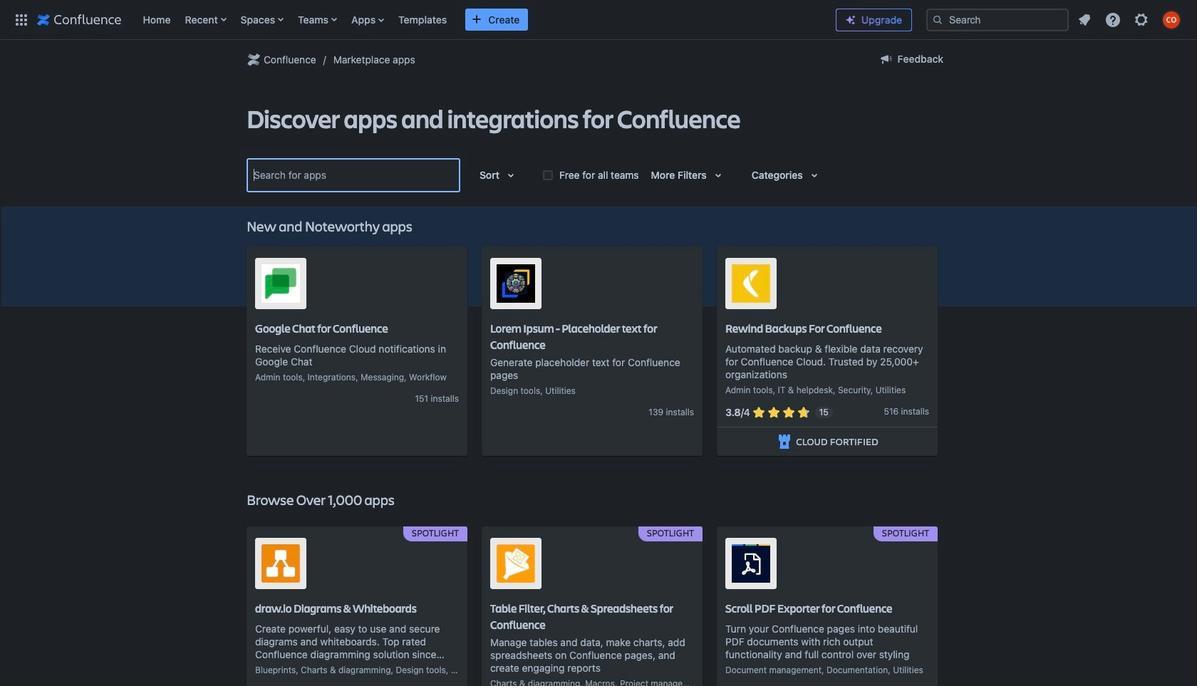 Task type: locate. For each thing, give the bounding box(es) containing it.
banner
[[0, 0, 1198, 43]]

0 horizontal spatial list
[[136, 0, 825, 40]]

context icon image
[[245, 51, 262, 68], [245, 51, 262, 68]]

scroll pdf exporter for confluence image
[[732, 545, 771, 583]]

None search field
[[927, 8, 1069, 31]]

1 horizontal spatial list
[[1072, 7, 1189, 32]]

help icon image
[[1105, 11, 1122, 28]]

notification icon image
[[1077, 11, 1094, 28]]

search image
[[933, 14, 944, 25]]

confluence image
[[37, 11, 122, 28], [37, 11, 122, 28]]

rewind backups for confluence image
[[732, 264, 771, 303]]

google chat for confluence image
[[262, 264, 300, 303]]

list for premium icon
[[1072, 7, 1189, 32]]

draw.io diagrams & whiteboards image
[[262, 545, 300, 583]]

table filter, charts & spreadsheets for confluence image
[[497, 545, 535, 583]]

list
[[136, 0, 825, 40], [1072, 7, 1189, 32]]

lorem ipsum - placeholder text for confluence image
[[497, 264, 535, 303]]



Task type: describe. For each thing, give the bounding box(es) containing it.
Search for apps field
[[250, 163, 458, 188]]

Search field
[[927, 8, 1069, 31]]

cloud fortified app badge image
[[777, 433, 794, 450]]

list for appswitcher icon
[[136, 0, 825, 40]]

global element
[[9, 0, 825, 40]]

appswitcher icon image
[[13, 11, 30, 28]]

premium image
[[846, 14, 857, 26]]

settings icon image
[[1134, 11, 1151, 28]]



Task type: vqa. For each thing, say whether or not it's contained in the screenshot.
the appswitcher icon List
yes



